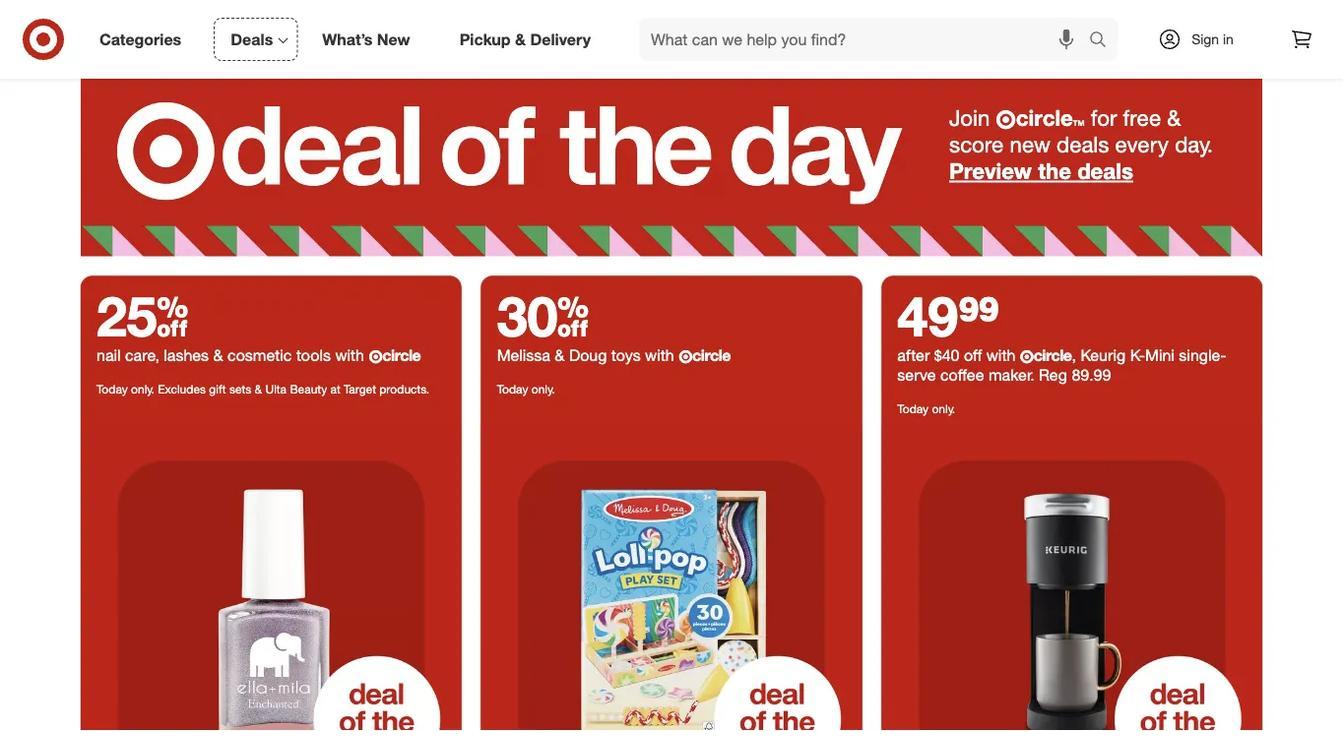 Task type: locate. For each thing, give the bounding box(es) containing it.
what's new link
[[306, 18, 435, 61]]

0 horizontal spatial in
[[682, 22, 694, 39]]

3 with from the left
[[987, 346, 1016, 365]]

categories
[[99, 30, 181, 49]]

1 horizontal spatial with
[[645, 346, 675, 365]]

1 with from the left
[[335, 346, 364, 365]]

serve
[[898, 366, 936, 385]]

deal of the day image
[[882, 424, 1263, 732]]

search
[[1081, 32, 1128, 51]]

gift
[[209, 382, 226, 396]]

What can we help you find? suggestions appear below search field
[[639, 18, 1094, 61]]

tm
[[1074, 119, 1085, 128]]

ulta
[[266, 382, 287, 396]]

sign in
[[650, 22, 694, 39], [1192, 31, 1234, 48]]

0 horizontal spatial only.
[[131, 382, 155, 396]]

mini
[[1146, 346, 1175, 365]]

with
[[335, 346, 364, 365], [645, 346, 675, 365], [987, 346, 1016, 365]]

1 horizontal spatial today only.
[[898, 401, 956, 416]]

0 horizontal spatial today
[[97, 382, 128, 396]]

off
[[964, 346, 982, 365]]

excludes
[[158, 382, 206, 396]]

25
[[97, 282, 189, 349]]

every
[[1116, 131, 1169, 158]]

& right pickup on the top of the page
[[515, 30, 526, 49]]

sign in inside button
[[650, 22, 694, 39]]

today
[[97, 382, 128, 396], [497, 382, 528, 396], [898, 401, 929, 416]]

& inside pickup & delivery 'link'
[[515, 30, 526, 49]]

0 horizontal spatial sign in
[[650, 22, 694, 39]]

today down nail
[[97, 382, 128, 396]]

pickup
[[460, 30, 511, 49]]

today down serve
[[898, 401, 929, 416]]

& right free
[[1168, 104, 1182, 131]]

1 horizontal spatial today
[[497, 382, 528, 396]]

with up maker.
[[987, 346, 1016, 365]]

deals
[[1057, 131, 1110, 158], [1078, 157, 1134, 185]]

1 horizontal spatial in
[[1223, 31, 1234, 48]]

only. down care, at the top
[[131, 382, 155, 396]]

& right the lashes
[[213, 346, 223, 365]]

new
[[1010, 131, 1051, 158]]

circle for melissa & doug toys with
[[693, 346, 731, 365]]

today down melissa
[[497, 382, 528, 396]]

with right toys
[[645, 346, 675, 365]]

with up the target
[[335, 346, 364, 365]]

melissa
[[497, 346, 551, 365]]

1 horizontal spatial only.
[[532, 382, 555, 396]]

target deal of the day image for 30
[[481, 424, 862, 732]]

today only. excludes gift sets & ulta beauty at target products.
[[97, 382, 430, 396]]

today for 30
[[497, 382, 528, 396]]

target deal of the day image
[[81, 64, 1263, 257], [81, 424, 462, 732], [481, 424, 862, 732]]

only. down melissa
[[532, 382, 555, 396]]

, keurig k-mini single- serve coffee maker. reg 89.99
[[898, 346, 1227, 385]]

circle
[[1016, 104, 1074, 131], [383, 346, 421, 365], [693, 346, 731, 365], [1034, 346, 1072, 365]]

1 vertical spatial today only.
[[898, 401, 956, 416]]

$40
[[935, 346, 960, 365]]

today only. down melissa
[[497, 382, 555, 396]]

0 horizontal spatial sign
[[650, 22, 679, 39]]

new
[[377, 30, 410, 49]]

today only. down serve
[[898, 401, 956, 416]]

after
[[898, 346, 930, 365]]

0 vertical spatial today only.
[[497, 382, 555, 396]]

only. down coffee
[[932, 401, 956, 416]]

join ◎ circle tm
[[950, 104, 1085, 131]]

target deal of the day image for 25
[[81, 424, 462, 732]]

& left doug
[[555, 346, 565, 365]]

in
[[682, 22, 694, 39], [1223, 31, 1234, 48]]

sign
[[650, 22, 679, 39], [1192, 31, 1220, 48]]

0 horizontal spatial today only.
[[497, 382, 555, 396]]

2 horizontal spatial only.
[[932, 401, 956, 416]]

&
[[515, 30, 526, 49], [1168, 104, 1182, 131], [213, 346, 223, 365], [555, 346, 565, 365], [255, 382, 262, 396]]

for
[[1091, 104, 1117, 131]]

circle for after $40 off with
[[1034, 346, 1072, 365]]

today only.
[[497, 382, 555, 396], [898, 401, 956, 416]]

the
[[1038, 157, 1072, 185]]

keurig
[[1081, 346, 1126, 365]]

coffee
[[941, 366, 985, 385]]

◎
[[996, 109, 1016, 130]]

what's new
[[322, 30, 410, 49]]

only. for 25
[[131, 382, 155, 396]]

2 horizontal spatial with
[[987, 346, 1016, 365]]

in inside button
[[682, 22, 694, 39]]

49
[[898, 282, 959, 349]]

today only. for after
[[898, 401, 956, 416]]

only.
[[131, 382, 155, 396], [532, 382, 555, 396], [932, 401, 956, 416]]

0 horizontal spatial with
[[335, 346, 364, 365]]



Task type: describe. For each thing, give the bounding box(es) containing it.
deals down tm
[[1057, 131, 1110, 158]]

day.
[[1175, 131, 1214, 158]]

1 horizontal spatial sign in
[[1192, 31, 1234, 48]]

maker.
[[989, 366, 1035, 385]]

search button
[[1081, 18, 1128, 65]]

only. for 30
[[532, 382, 555, 396]]

& left ulta
[[255, 382, 262, 396]]

today only. for melissa
[[497, 382, 555, 396]]

2 with from the left
[[645, 346, 675, 365]]

sign in link
[[1142, 18, 1265, 61]]

score
[[950, 131, 1004, 158]]

beauty
[[290, 382, 327, 396]]

categories link
[[83, 18, 206, 61]]

tools
[[296, 346, 331, 365]]

target
[[344, 382, 376, 396]]

what's
[[322, 30, 373, 49]]

deals
[[231, 30, 273, 49]]

care,
[[125, 346, 159, 365]]

today for 25
[[97, 382, 128, 396]]

join
[[950, 104, 990, 131]]

sign inside button
[[650, 22, 679, 39]]

sign in button
[[629, 9, 715, 52]]

k-
[[1131, 346, 1146, 365]]

toys
[[612, 346, 641, 365]]

nail
[[97, 346, 121, 365]]

89.99
[[1072, 366, 1112, 385]]

deals link
[[214, 18, 298, 61]]

doug
[[569, 346, 607, 365]]

free
[[1124, 104, 1162, 131]]

delivery
[[530, 30, 591, 49]]

sets
[[229, 382, 251, 396]]

after $40 off with
[[898, 346, 1020, 365]]

1 horizontal spatial sign
[[1192, 31, 1220, 48]]

circle for nail care, lashes & cosmetic tools with
[[383, 346, 421, 365]]

& inside the for free & score new deals every day. preview the deals
[[1168, 104, 1182, 131]]

nail care, lashes & cosmetic tools with
[[97, 346, 369, 365]]

single-
[[1180, 346, 1227, 365]]

99
[[959, 282, 1000, 349]]

pickup & delivery link
[[443, 18, 616, 61]]

cosmetic
[[228, 346, 292, 365]]

pickup & delivery
[[460, 30, 591, 49]]

preview
[[950, 157, 1032, 185]]

melissa & doug toys with
[[497, 346, 679, 365]]

at
[[331, 382, 341, 396]]

deals right the
[[1078, 157, 1134, 185]]

30
[[497, 282, 589, 349]]

2 horizontal spatial today
[[898, 401, 929, 416]]

products.
[[380, 382, 430, 396]]

lashes
[[164, 346, 209, 365]]

reg
[[1039, 366, 1068, 385]]

for free & score new deals every day. preview the deals
[[950, 104, 1214, 185]]

,
[[1072, 346, 1077, 365]]

49 99
[[898, 282, 1000, 349]]



Task type: vqa. For each thing, say whether or not it's contained in the screenshot.
/
no



